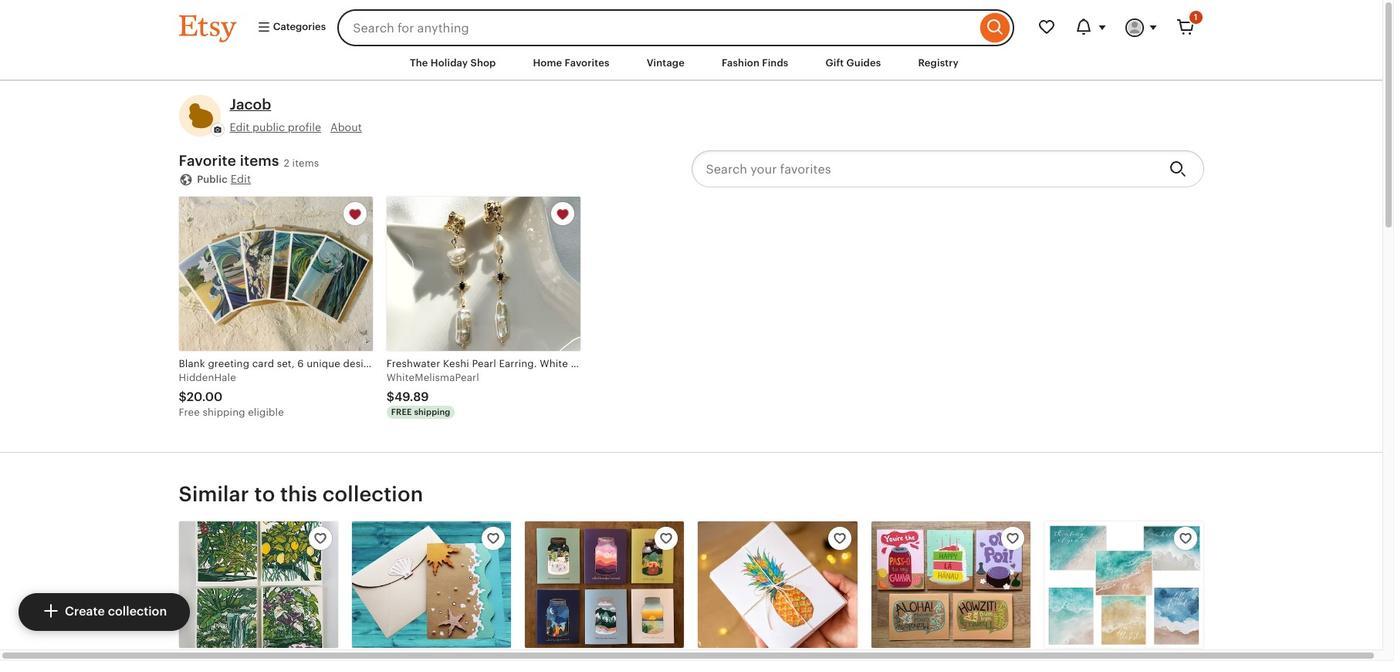 Task type: describe. For each thing, give the bounding box(es) containing it.
shipping for 49.89
[[414, 408, 450, 417]]

create
[[65, 605, 105, 619]]

create collection
[[65, 605, 167, 619]]

1 link
[[1167, 9, 1204, 46]]

home favorites
[[533, 57, 610, 69]]

categories
[[271, 21, 326, 33]]

eligible
[[248, 407, 284, 418]]

fashion
[[722, 57, 760, 69]]

this
[[280, 483, 317, 507]]

gift
[[826, 57, 844, 69]]

about
[[331, 121, 362, 133]]

edit for edit
[[231, 173, 251, 185]]

jacob
[[230, 97, 271, 113]]

categories banner
[[151, 0, 1232, 46]]

20.00
[[187, 390, 223, 405]]

registry link
[[907, 49, 971, 77]]

whitemelismapearl
[[387, 372, 479, 384]]

hiddenhale $ 20.00 free shipping eligible
[[179, 372, 284, 418]]

edit for edit public profile
[[230, 121, 250, 133]]

similar to this collection
[[179, 483, 423, 507]]

categories button
[[245, 14, 333, 42]]

gift guides
[[826, 57, 881, 69]]

hawaii folded note cards, variety set of 5, blank inside. pass-o-guava, happy la hanau, oh poi, hawaiian + pidgin text image
[[872, 522, 1031, 649]]

beach note card - intricately cut, handmade image
[[352, 522, 511, 649]]

gift guides link
[[814, 49, 893, 77]]

hawaii greeting card set of 6, folded blank thank you note cards, watercolor animal and floral stationery image
[[698, 522, 858, 649]]

edit button
[[231, 172, 251, 187]]

$ for 49.89
[[387, 390, 394, 405]]

free
[[179, 407, 200, 418]]

finds
[[762, 57, 789, 69]]

Search for anything text field
[[338, 9, 976, 46]]

menu bar containing the holiday shop
[[151, 46, 1232, 81]]

1
[[1194, 12, 1198, 22]]

holiday
[[431, 57, 468, 69]]

freshwater keshi pearl earring. white biwa pearl dangle earring. mismatched pearl drop earring. long pearl drop earring. black star earring. image
[[387, 197, 581, 351]]

vintage link
[[635, 49, 696, 77]]

fashion finds
[[722, 57, 789, 69]]

to
[[254, 483, 275, 507]]

public
[[253, 121, 285, 133]]

2
[[284, 157, 290, 169]]

ocean greeting cards watercolor cards blank cards set of 6 - beach greeting card set all occasions coastal notecards just because cards image
[[1045, 522, 1204, 649]]

shipping for 20.00
[[203, 407, 245, 418]]

create collection button
[[19, 594, 190, 632]]

guides
[[847, 57, 881, 69]]

blank greeting card set, 6 unique designs, blank cards, tropical ocean waves, 5x7 inch cards with envelopes image
[[179, 197, 373, 351]]



Task type: locate. For each thing, give the bounding box(es) containing it.
jacob button
[[230, 95, 271, 116]]

edit public profile link
[[230, 120, 321, 135]]

profile
[[288, 121, 321, 133]]

the
[[410, 57, 428, 69]]

the holiday shop
[[410, 57, 496, 69]]

favorites
[[565, 57, 610, 69]]

collection inside create collection button
[[108, 605, 167, 619]]

1 vertical spatial collection
[[108, 605, 167, 619]]

edit
[[230, 121, 250, 133], [231, 173, 251, 185]]

1 horizontal spatial shipping
[[414, 408, 450, 417]]

tropical blank greeting card set of 8, assorted tropical blank note card set, hawaii notecard pack, botanical greeting cards with envelopes image
[[179, 522, 338, 649]]

home favorites link
[[522, 49, 621, 77]]

whitemelismapearl $ 49.89 free shipping
[[387, 372, 479, 417]]

shipping inside the hiddenhale $ 20.00 free shipping eligible
[[203, 407, 245, 418]]

0 horizontal spatial shipping
[[203, 407, 245, 418]]

items inside "favorite items 2 items"
[[292, 157, 319, 169]]

0 horizontal spatial collection
[[108, 605, 167, 619]]

none search field inside 'categories' banner
[[338, 9, 1014, 46]]

fashion finds link
[[710, 49, 800, 77]]

$ inside "whitemelismapearl $ 49.89 free shipping"
[[387, 390, 394, 405]]

1 vertical spatial edit
[[231, 173, 251, 185]]

shipping down the 49.89 at the left of the page
[[414, 408, 450, 417]]

home
[[533, 57, 562, 69]]

shipping inside "whitemelismapearl $ 49.89 free shipping"
[[414, 408, 450, 417]]

collection right this
[[323, 483, 423, 507]]

$
[[179, 390, 187, 405], [387, 390, 394, 405]]

about button
[[331, 120, 362, 135]]

shop
[[471, 57, 496, 69]]

49.89
[[394, 390, 429, 405]]

vintage
[[647, 57, 685, 69]]

1 horizontal spatial $
[[387, 390, 394, 405]]

None search field
[[338, 9, 1014, 46]]

edit down jacob button
[[230, 121, 250, 133]]

favorite items 2 items
[[179, 153, 319, 169]]

shipping down 20.00
[[203, 407, 245, 418]]

1 $ from the left
[[179, 390, 187, 405]]

0 horizontal spatial items
[[240, 153, 279, 169]]

2 $ from the left
[[387, 390, 394, 405]]

menu bar
[[151, 46, 1232, 81]]

registry
[[918, 57, 959, 69]]

the holiday shop link
[[398, 49, 508, 77]]

$ for 20.00
[[179, 390, 187, 405]]

collection
[[323, 483, 423, 507], [108, 605, 167, 619]]

hiddenhale
[[179, 372, 236, 384]]

blank greeting card for all occasion greeting card cute gift for friend blank art card original art greeting card set of 6 cards image
[[525, 522, 684, 649]]

free
[[391, 408, 412, 417]]

edit public profile
[[230, 121, 321, 133]]

favorite
[[179, 153, 236, 169]]

0 vertical spatial edit
[[230, 121, 250, 133]]

Search your favorites text field
[[691, 151, 1157, 188]]

collection right "create"
[[108, 605, 167, 619]]

$ inside the hiddenhale $ 20.00 free shipping eligible
[[179, 390, 187, 405]]

0 horizontal spatial $
[[179, 390, 187, 405]]

edit inside 'link'
[[230, 121, 250, 133]]

1 horizontal spatial collection
[[323, 483, 423, 507]]

1 horizontal spatial items
[[292, 157, 319, 169]]

similar
[[179, 483, 249, 507]]

items up 'edit' button in the top of the page
[[240, 153, 279, 169]]

public
[[197, 173, 228, 185]]

edit down "favorite items 2 items"
[[231, 173, 251, 185]]

0 vertical spatial collection
[[323, 483, 423, 507]]

shipping
[[203, 407, 245, 418], [414, 408, 450, 417]]

items right 2
[[292, 157, 319, 169]]

items
[[240, 153, 279, 169], [292, 157, 319, 169]]



Task type: vqa. For each thing, say whether or not it's contained in the screenshot.
DON'T
no



